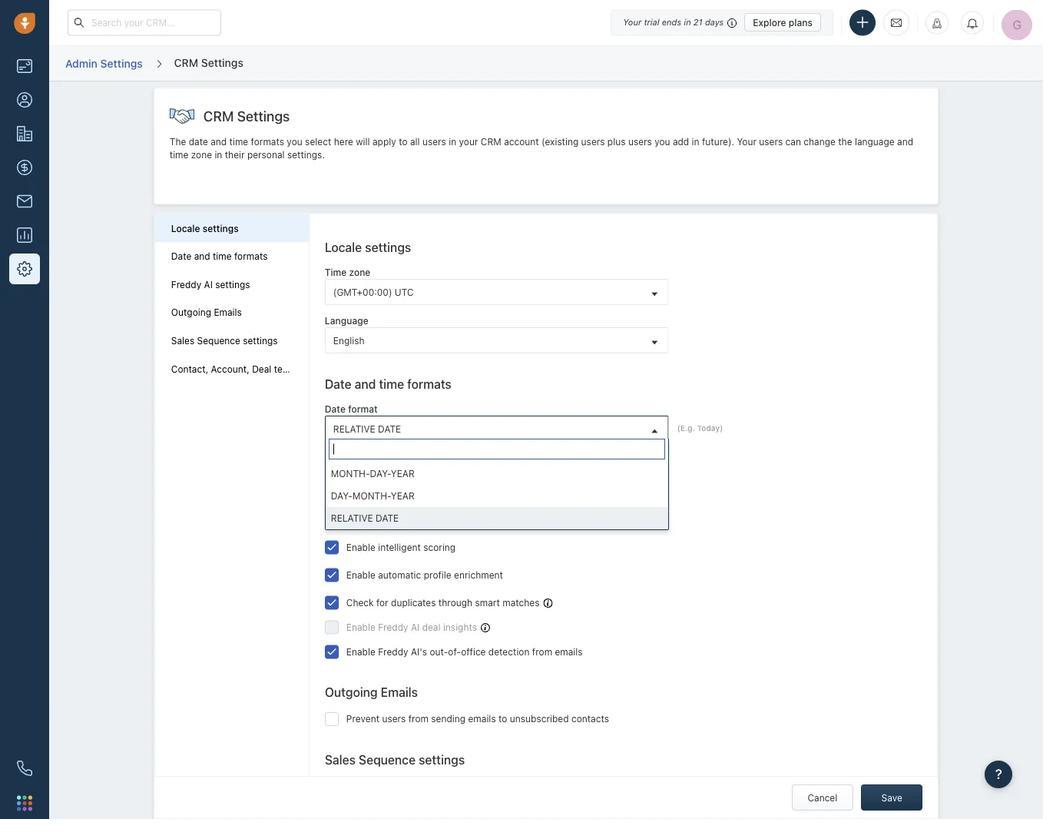 Task type: describe. For each thing, give the bounding box(es) containing it.
deal
[[422, 622, 441, 632]]

1 vertical spatial emails
[[381, 685, 418, 700]]

1 horizontal spatial emails
[[555, 646, 583, 657]]

team
[[274, 363, 296, 374]]

apply
[[373, 136, 396, 147]]

settings down sending
[[419, 752, 465, 767]]

duplicates
[[391, 597, 436, 608]]

prevent
[[346, 714, 380, 724]]

relative date option
[[326, 507, 668, 529]]

detection
[[489, 646, 530, 657]]

and inside 'link'
[[194, 251, 210, 262]]

users right plus
[[628, 136, 652, 147]]

date and time formats link
[[171, 250, 293, 262]]

send email image
[[891, 16, 902, 29]]

explore plans
[[753, 17, 813, 28]]

0 vertical spatial from
[[532, 646, 552, 657]]

trial
[[644, 17, 660, 27]]

plans
[[789, 17, 813, 28]]

1 vertical spatial outgoing emails
[[325, 685, 418, 700]]

phone element
[[9, 753, 40, 784]]

relative inside relative date link
[[333, 423, 376, 434]]

year for day-
[[391, 468, 415, 479]]

the
[[170, 136, 186, 147]]

intelligent
[[378, 542, 421, 553]]

1 you from the left
[[287, 136, 303, 147]]

1 vertical spatial crm settings
[[203, 108, 290, 124]]

ends
[[662, 17, 682, 27]]

check for duplicates through smart matches
[[346, 597, 540, 608]]

english
[[333, 335, 365, 346]]

of-
[[448, 646, 461, 657]]

time inside 'link'
[[213, 251, 232, 262]]

deal
[[252, 363, 272, 374]]

cancel button
[[792, 784, 853, 811]]

freddy inside "link"
[[171, 279, 201, 290]]

enable intelligent scoring
[[346, 542, 456, 553]]

crm inside the date and time formats you select here will apply to all users in your crm account (existing users plus users you add in future). your users can change the language and time zone in their personal settings.
[[481, 136, 502, 147]]

contacts
[[572, 714, 609, 724]]

your
[[459, 136, 478, 147]]

check
[[346, 597, 374, 608]]

0 vertical spatial date
[[378, 423, 401, 434]]

1 horizontal spatial sales sequence settings
[[325, 752, 465, 767]]

settings.
[[287, 150, 325, 160]]

language
[[855, 136, 895, 147]]

sales sequence settings link
[[171, 335, 293, 347]]

save button
[[861, 784, 923, 811]]

(gmt+00:00)
[[333, 287, 392, 297]]

users right "prevent"
[[382, 714, 406, 724]]

locale settings link
[[171, 222, 293, 234]]

1 horizontal spatial outgoing
[[325, 685, 378, 700]]

out-
[[430, 646, 448, 657]]

0 horizontal spatial your
[[623, 17, 642, 27]]

users left plus
[[581, 136, 605, 147]]

contact,
[[171, 363, 208, 374]]

hour
[[349, 472, 369, 483]]

the
[[838, 136, 852, 147]]

0 vertical spatial outgoing
[[171, 307, 211, 318]]

account
[[504, 136, 539, 147]]

date
[[189, 136, 208, 147]]

phone image
[[17, 761, 32, 776]]

freddy ai settings inside "link"
[[171, 279, 250, 290]]

what's new image
[[932, 18, 943, 29]]

ai inside "link"
[[204, 279, 213, 290]]

and right date at left
[[211, 136, 227, 147]]

your inside the date and time formats you select here will apply to all users in your crm account (existing users plus users you add in future). your users can change the language and time zone in their personal settings.
[[737, 136, 757, 147]]

settings right team
[[298, 363, 333, 374]]

select
[[305, 136, 331, 147]]

time zone
[[325, 267, 371, 278]]

contact, account, deal team settings
[[171, 363, 333, 374]]

date inside the date and time formats 'link'
[[171, 251, 192, 262]]

settings up (gmt+00:00) utc
[[365, 240, 411, 255]]

1 horizontal spatial locale settings
[[325, 240, 411, 255]]

(gmt+00:00) utc link
[[326, 280, 668, 304]]

zone inside the date and time formats you select here will apply to all users in your crm account (existing users plus users you add in future). your users can change the language and time zone in their personal settings.
[[191, 150, 212, 160]]

1 vertical spatial locale
[[325, 240, 362, 255]]

relative date link
[[326, 416, 668, 441]]

(existing
[[542, 136, 579, 147]]

0 vertical spatial sales
[[171, 335, 195, 346]]

1 vertical spatial month-
[[353, 490, 391, 501]]

2 vertical spatial formats
[[407, 377, 452, 391]]

in left 21
[[684, 17, 691, 27]]

21
[[694, 17, 703, 27]]

0 vertical spatial sequence
[[197, 335, 240, 346]]

language
[[325, 315, 368, 326]]

1 vertical spatial date and time formats
[[325, 377, 452, 391]]

admin settings
[[65, 57, 143, 69]]

Search your CRM... text field
[[68, 10, 221, 36]]

0 horizontal spatial emails
[[468, 714, 496, 724]]

admin
[[65, 57, 98, 69]]

date inside option
[[376, 512, 399, 523]]

day-month-year
[[331, 490, 415, 501]]

enable for enable freddy ai deal insights
[[346, 622, 376, 632]]

time for time zone
[[325, 267, 347, 278]]

can
[[786, 136, 801, 147]]

office
[[461, 646, 486, 657]]

admin settings link
[[65, 51, 143, 75]]

settings up the date and time formats 'link' at top
[[203, 223, 239, 233]]

the date and time formats you select here will apply to all users in your crm account (existing users plus users you add in future). your users can change the language and time zone in their personal settings.
[[170, 136, 914, 160]]

automatic
[[378, 569, 421, 580]]

e.g.
[[681, 423, 695, 432]]

freddy down for
[[378, 622, 408, 632]]

formats inside the date and time formats you select here will apply to all users in your crm account (existing users plus users you add in future). your users can change the language and time zone in their personal settings.
[[251, 136, 284, 147]]

insights
[[443, 622, 477, 632]]

explore
[[753, 17, 786, 28]]

prevent users from sending emails to unsubscribed contacts
[[346, 714, 609, 724]]

format for date format
[[348, 404, 378, 414]]

freddy left ai's at the bottom left of page
[[378, 646, 408, 657]]

0 horizontal spatial outgoing emails
[[171, 307, 242, 318]]

utc
[[395, 287, 414, 297]]

freddy down day-month-year
[[325, 513, 365, 528]]

enable automatic profile enrichment
[[346, 569, 503, 580]]

0 horizontal spatial day-
[[331, 490, 353, 501]]

cancel
[[808, 792, 838, 803]]

will
[[356, 136, 370, 147]]

here
[[334, 136, 353, 147]]

0 horizontal spatial crm
[[174, 56, 198, 69]]

in right add
[[692, 136, 700, 147]]

and up "date format"
[[355, 377, 376, 391]]

month-day-year option
[[326, 463, 668, 485]]



Task type: locate. For each thing, give the bounding box(es) containing it.
from
[[532, 646, 552, 657], [408, 714, 429, 724]]

1 vertical spatial to
[[499, 714, 507, 724]]

2 horizontal spatial crm
[[481, 136, 502, 147]]

1 vertical spatial sales sequence settings
[[325, 752, 465, 767]]

outgoing emails
[[171, 307, 242, 318], [325, 685, 418, 700]]

outgoing emails link
[[171, 307, 293, 319]]

1 vertical spatial emails
[[468, 714, 496, 724]]

freddy ai settings
[[171, 279, 250, 290], [325, 513, 429, 528]]

english link
[[326, 328, 668, 353]]

and down locale settings link
[[194, 251, 210, 262]]

future).
[[702, 136, 735, 147]]

freddy ai settings link
[[171, 278, 293, 290]]

emails
[[555, 646, 583, 657], [468, 714, 496, 724]]

crm settings down search your crm... text box
[[174, 56, 243, 69]]

settings down the date and time formats 'link' at top
[[215, 279, 250, 290]]

1 vertical spatial crm
[[203, 108, 234, 124]]

0 horizontal spatial emails
[[214, 307, 242, 318]]

date and time formats down locale settings link
[[171, 251, 268, 262]]

0 vertical spatial sales sequence settings
[[171, 335, 278, 346]]

0 vertical spatial time
[[325, 267, 347, 278]]

day- right hour
[[370, 468, 391, 479]]

1 horizontal spatial sales
[[325, 752, 356, 767]]

1 vertical spatial zone
[[349, 267, 371, 278]]

settings up enable intelligent scoring
[[383, 513, 429, 528]]

formats
[[251, 136, 284, 147], [234, 251, 268, 262], [407, 377, 452, 391]]

freddy ai settings down the date and time formats 'link' at top
[[171, 279, 250, 290]]

2 you from the left
[[655, 136, 670, 147]]

0 vertical spatial relative date
[[333, 423, 401, 434]]

0 horizontal spatial sales sequence settings
[[171, 335, 278, 346]]

1 vertical spatial sequence
[[359, 752, 416, 767]]

time up (gmt+00:00)
[[325, 267, 347, 278]]

0 vertical spatial month-
[[331, 468, 370, 479]]

0 vertical spatial zone
[[191, 150, 212, 160]]

ai left 'deal'
[[411, 622, 420, 632]]

date
[[171, 251, 192, 262], [325, 377, 352, 391], [325, 404, 346, 414]]

smart
[[475, 597, 500, 608]]

2 vertical spatial crm
[[481, 136, 502, 147]]

time format
[[325, 452, 379, 463]]

2 year from the top
[[391, 490, 415, 501]]

day- down 24-
[[331, 490, 353, 501]]

freshworks switcher image
[[17, 795, 32, 811]]

0 vertical spatial day-
[[370, 468, 391, 479]]

0 horizontal spatial date and time formats
[[171, 251, 268, 262]]

and
[[211, 136, 227, 147], [897, 136, 914, 147], [194, 251, 210, 262], [355, 377, 376, 391]]

emails down ai's at the bottom left of page
[[381, 685, 418, 700]]

0 horizontal spatial zone
[[191, 150, 212, 160]]

format up day-month-year
[[371, 472, 400, 483]]

format for time format
[[349, 452, 379, 463]]

crm up date at left
[[203, 108, 234, 124]]

1 horizontal spatial date and time formats
[[325, 377, 452, 391]]

you up settings.
[[287, 136, 303, 147]]

0 vertical spatial ai
[[204, 279, 213, 290]]

ai
[[204, 279, 213, 290], [368, 513, 380, 528], [411, 622, 420, 632]]

all
[[410, 136, 420, 147]]

sending
[[431, 714, 466, 724]]

settings
[[203, 223, 239, 233], [365, 240, 411, 255], [215, 279, 250, 290], [243, 335, 278, 346], [298, 363, 333, 374], [383, 513, 429, 528], [419, 752, 465, 767]]

year inside month-day-year option
[[391, 468, 415, 479]]

0 horizontal spatial you
[[287, 136, 303, 147]]

add
[[673, 136, 689, 147]]

date
[[378, 423, 401, 434], [376, 512, 399, 523]]

unsubscribed
[[510, 714, 569, 724]]

0 vertical spatial date
[[171, 251, 192, 262]]

0 vertical spatial crm
[[174, 56, 198, 69]]

0 horizontal spatial sales
[[171, 335, 195, 346]]

day-month-year option
[[326, 485, 668, 507]]

sales down "prevent"
[[325, 752, 356, 767]]

1 horizontal spatial zone
[[349, 267, 371, 278]]

personal
[[247, 150, 285, 160]]

zone up (gmt+00:00)
[[349, 267, 371, 278]]

from right detection
[[532, 646, 552, 657]]

0 vertical spatial outgoing emails
[[171, 307, 242, 318]]

enable for enable freddy ai's out-of-office detection from emails
[[346, 646, 376, 657]]

ai's
[[411, 646, 427, 657]]

month-day-year
[[331, 468, 415, 479]]

0 vertical spatial crm settings
[[174, 56, 243, 69]]

0 vertical spatial locale settings
[[171, 223, 239, 233]]

date down day-month-year
[[376, 512, 399, 523]]

2 horizontal spatial ai
[[411, 622, 420, 632]]

time up 24-
[[325, 452, 347, 463]]

to inside the date and time formats you select here will apply to all users in your crm account (existing users plus users you add in future). your users can change the language and time zone in their personal settings.
[[399, 136, 408, 147]]

0 vertical spatial formats
[[251, 136, 284, 147]]

0 horizontal spatial locale settings
[[171, 223, 239, 233]]

1 vertical spatial year
[[391, 490, 415, 501]]

1 horizontal spatial outgoing emails
[[325, 685, 418, 700]]

1 vertical spatial freddy ai settings
[[325, 513, 429, 528]]

month- down 24-hour format
[[353, 490, 391, 501]]

format
[[348, 404, 378, 414], [349, 452, 379, 463], [371, 472, 400, 483]]

1 vertical spatial locale settings
[[325, 240, 411, 255]]

(
[[677, 423, 681, 432]]

freddy ai finds duplicates by misspellings and extra spaces image
[[544, 598, 553, 608]]

1 horizontal spatial freddy ai settings
[[325, 513, 429, 528]]

crm
[[174, 56, 198, 69], [203, 108, 234, 124], [481, 136, 502, 147]]

profile
[[424, 569, 452, 580]]

24-hour format link
[[326, 465, 668, 489]]

to left all
[[399, 136, 408, 147]]

crm down search your crm... text box
[[174, 56, 198, 69]]

sales sequence settings down "prevent"
[[325, 752, 465, 767]]

0 vertical spatial emails
[[214, 307, 242, 318]]

1 horizontal spatial sequence
[[359, 752, 416, 767]]

format up 'time format'
[[348, 404, 378, 414]]

to
[[399, 136, 408, 147], [499, 714, 507, 724]]

outgoing
[[171, 307, 211, 318], [325, 685, 378, 700]]

crm right your
[[481, 136, 502, 147]]

year down 'month-day-year'
[[391, 490, 415, 501]]

1 horizontal spatial crm
[[203, 108, 234, 124]]

days
[[705, 17, 724, 27]]

1 vertical spatial time
[[325, 452, 347, 463]]

locale settings
[[171, 223, 239, 233], [325, 240, 411, 255]]

time for time format
[[325, 452, 347, 463]]

crm settings up "their"
[[203, 108, 290, 124]]

your
[[623, 17, 642, 27], [737, 136, 757, 147]]

1 horizontal spatial from
[[532, 646, 552, 657]]

their
[[225, 150, 245, 160]]

sales
[[171, 335, 195, 346], [325, 752, 356, 767]]

0 horizontal spatial freddy ai settings
[[171, 279, 250, 290]]

enable for enable automatic profile enrichment
[[346, 569, 376, 580]]

0 vertical spatial freddy ai settings
[[171, 279, 250, 290]]

24-hour format
[[333, 472, 400, 483]]

0 vertical spatial locale
[[171, 223, 200, 233]]

relative date
[[333, 423, 401, 434], [331, 512, 399, 523]]

zone down date at left
[[191, 150, 212, 160]]

24-
[[333, 472, 349, 483]]

outgoing emails up "prevent"
[[325, 685, 418, 700]]

1 horizontal spatial to
[[499, 714, 507, 724]]

0 horizontal spatial sequence
[[197, 335, 240, 346]]

1 vertical spatial relative date
[[331, 512, 399, 523]]

date and time formats up "date format"
[[325, 377, 452, 391]]

locale up time zone
[[325, 240, 362, 255]]

and right language
[[897, 136, 914, 147]]

explore plans link
[[745, 13, 821, 32]]

your left 'trial'
[[623, 17, 642, 27]]

relative date inside option
[[331, 512, 399, 523]]

relative date down "date format"
[[333, 423, 401, 434]]

)
[[720, 423, 723, 432]]

formats inside 'link'
[[234, 251, 268, 262]]

scoring
[[424, 542, 456, 553]]

enable freddy ai's out-of-office detection from emails
[[346, 646, 583, 657]]

enrichment
[[454, 569, 503, 580]]

outgoing up "prevent"
[[325, 685, 378, 700]]

1 vertical spatial sales
[[325, 752, 356, 767]]

1 vertical spatial ai
[[368, 513, 380, 528]]

0 vertical spatial relative
[[333, 423, 376, 434]]

1 vertical spatial date
[[376, 512, 399, 523]]

date up 'time format'
[[378, 423, 401, 434]]

matches
[[503, 597, 540, 608]]

date up 'time format'
[[325, 404, 346, 414]]

year up day-month-year
[[391, 468, 415, 479]]

0 horizontal spatial locale
[[171, 223, 200, 233]]

1 horizontal spatial emails
[[381, 685, 418, 700]]

3 enable from the top
[[346, 622, 376, 632]]

settings
[[201, 56, 243, 69], [100, 57, 143, 69], [237, 108, 290, 124]]

in
[[684, 17, 691, 27], [449, 136, 457, 147], [692, 136, 700, 147], [215, 150, 222, 160]]

freddy down the date and time formats 'link' at top
[[171, 279, 201, 290]]

0 vertical spatial date and time formats
[[171, 251, 268, 262]]

0 horizontal spatial outgoing
[[171, 307, 211, 318]]

1 horizontal spatial day-
[[370, 468, 391, 479]]

0 horizontal spatial from
[[408, 714, 429, 724]]

you left add
[[655, 136, 670, 147]]

sales up the contact,
[[171, 335, 195, 346]]

1 vertical spatial your
[[737, 136, 757, 147]]

2 enable from the top
[[346, 569, 376, 580]]

0 vertical spatial year
[[391, 468, 415, 479]]

relative date down day-month-year
[[331, 512, 399, 523]]

freddy ai settings down day-month-year
[[325, 513, 429, 528]]

1 year from the top
[[391, 468, 415, 479]]

1 horizontal spatial ai
[[368, 513, 380, 528]]

1 vertical spatial formats
[[234, 251, 268, 262]]

outgoing emails down freddy ai settings "link"
[[171, 307, 242, 318]]

date and time formats inside 'link'
[[171, 251, 268, 262]]

from left sending
[[408, 714, 429, 724]]

1 enable from the top
[[346, 542, 376, 553]]

users right all
[[423, 136, 446, 147]]

date down locale settings link
[[171, 251, 192, 262]]

contact, account, deal team settings link
[[171, 363, 333, 375]]

relative down day-month-year
[[331, 512, 373, 523]]

to left "unsubscribed"
[[499, 714, 507, 724]]

time
[[325, 267, 347, 278], [325, 452, 347, 463]]

relative inside relative date option
[[331, 512, 373, 523]]

outgoing down freddy ai settings "link"
[[171, 307, 211, 318]]

1 vertical spatial day-
[[331, 490, 353, 501]]

in left your
[[449, 136, 457, 147]]

save
[[882, 792, 903, 803]]

emails down freddy ai settings "link"
[[214, 307, 242, 318]]

settings inside "link"
[[215, 279, 250, 290]]

(gmt+00:00) utc
[[333, 287, 414, 297]]

sequence down "prevent"
[[359, 752, 416, 767]]

list box containing month-day-year
[[326, 463, 668, 529]]

through
[[439, 597, 473, 608]]

0 vertical spatial format
[[348, 404, 378, 414]]

emails right detection
[[555, 646, 583, 657]]

freddy
[[171, 279, 201, 290], [325, 513, 365, 528], [378, 622, 408, 632], [378, 646, 408, 657]]

1 vertical spatial date
[[325, 377, 352, 391]]

4 enable from the top
[[346, 646, 376, 657]]

1 horizontal spatial you
[[655, 136, 670, 147]]

0 horizontal spatial to
[[399, 136, 408, 147]]

1 vertical spatial from
[[408, 714, 429, 724]]

account,
[[211, 363, 250, 374]]

locale up the date and time formats 'link' at top
[[171, 223, 200, 233]]

users left can
[[759, 136, 783, 147]]

ai down the date and time formats 'link' at top
[[204, 279, 213, 290]]

enable freddy ai deal insights
[[346, 622, 477, 632]]

2 time from the top
[[325, 452, 347, 463]]

your right future).
[[737, 136, 757, 147]]

month- down 'time format'
[[331, 468, 370, 479]]

date format
[[325, 404, 378, 414]]

sales sequence settings up account,
[[171, 335, 278, 346]]

1 vertical spatial outgoing
[[325, 685, 378, 700]]

2 vertical spatial ai
[[411, 622, 420, 632]]

emails right sending
[[468, 714, 496, 724]]

today
[[697, 423, 720, 432]]

0 horizontal spatial ai
[[204, 279, 213, 290]]

for
[[376, 597, 388, 608]]

enable for enable intelligent scoring
[[346, 542, 376, 553]]

list box
[[326, 463, 668, 529]]

2 vertical spatial date
[[325, 404, 346, 414]]

1 time from the top
[[325, 267, 347, 278]]

date up "date format"
[[325, 377, 352, 391]]

relative down "date format"
[[333, 423, 376, 434]]

zone
[[191, 150, 212, 160], [349, 267, 371, 278]]

settings up deal
[[243, 335, 278, 346]]

your trial ends in 21 days
[[623, 17, 724, 27]]

None text field
[[329, 439, 665, 459]]

plus
[[608, 136, 626, 147]]

change
[[804, 136, 836, 147]]

0 vertical spatial to
[[399, 136, 408, 147]]

users
[[423, 136, 446, 147], [581, 136, 605, 147], [628, 136, 652, 147], [759, 136, 783, 147], [382, 714, 406, 724]]

year for month-
[[391, 490, 415, 501]]

relative
[[333, 423, 376, 434], [331, 512, 373, 523]]

locale settings up time zone
[[325, 240, 411, 255]]

2 vertical spatial format
[[371, 472, 400, 483]]

freddy ai's insights come from deals you've closed before: the number of calls made for those deals, emails sent and received, meetings scheduled, and the average age of those successful deals image
[[481, 623, 490, 632]]

sequence
[[197, 335, 240, 346], [359, 752, 416, 767]]

format inside the 24-hour format link
[[371, 472, 400, 483]]

1 horizontal spatial locale
[[325, 240, 362, 255]]

in left "their"
[[215, 150, 222, 160]]

( e.g. today )
[[677, 423, 723, 432]]

0 vertical spatial emails
[[555, 646, 583, 657]]

format up 'month-day-year'
[[349, 452, 379, 463]]

sequence up account,
[[197, 335, 240, 346]]

ai down day-month-year
[[368, 513, 380, 528]]

1 vertical spatial relative
[[331, 512, 373, 523]]

1 vertical spatial format
[[349, 452, 379, 463]]

locale settings up the date and time formats 'link' at top
[[171, 223, 239, 233]]

1 horizontal spatial your
[[737, 136, 757, 147]]

year inside day-month-year option
[[391, 490, 415, 501]]

time
[[229, 136, 248, 147], [170, 150, 189, 160], [213, 251, 232, 262], [379, 377, 404, 391]]

0 vertical spatial your
[[623, 17, 642, 27]]

crm settings
[[174, 56, 243, 69], [203, 108, 290, 124]]



Task type: vqa. For each thing, say whether or not it's contained in the screenshot.
2023
no



